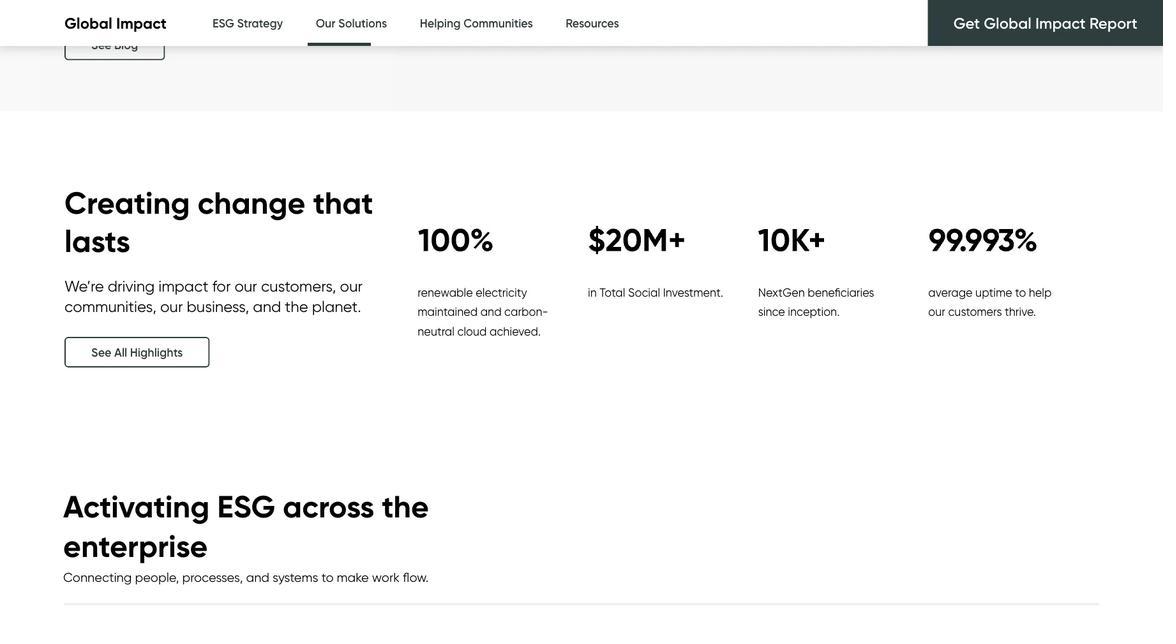 Task type: describe. For each thing, give the bounding box(es) containing it.
customers,
[[261, 277, 336, 296]]

esg strategy
[[213, 16, 283, 30]]

99.993% average uptime to help our customers thrive image
[[929, 211, 1065, 269]]

and inside we're driving impact for our customers, our communities, our business, and the planet.
[[253, 297, 281, 316]]

renewable
[[418, 286, 473, 300]]

our right for
[[235, 277, 257, 296]]

planet.
[[312, 297, 361, 316]]

global impact
[[65, 13, 167, 33]]

help
[[1029, 286, 1052, 300]]

nextgen beneficiaries since inception.
[[759, 286, 875, 319]]

our inside average uptime to help our customers thrive.
[[929, 305, 946, 319]]

get global impact report link
[[928, 0, 1164, 46]]

to inside average uptime to help our customers thrive.
[[1016, 286, 1027, 300]]

our solutions link
[[316, 0, 387, 50]]

renewable electricity maintained and carbon- neutral cloud achieved.
[[418, 286, 549, 339]]

our solutions
[[316, 16, 387, 30]]

servicenow has given $20m in total social investment (tsi) image
[[588, 211, 725, 269]]

1 horizontal spatial impact
[[1036, 13, 1086, 32]]

since
[[759, 305, 786, 319]]

nextgen program has now helped 10k+ beneficiaries image
[[759, 211, 895, 269]]

inception.
[[788, 305, 840, 319]]

creating change that lasts
[[65, 184, 373, 260]]

solutions
[[339, 16, 387, 30]]

our
[[316, 16, 336, 30]]

flow.
[[403, 570, 429, 585]]

activating
[[63, 488, 210, 526]]

achieving our environmental sustainability goals image
[[418, 211, 554, 269]]

maintained
[[418, 305, 478, 319]]

change
[[198, 184, 306, 222]]

0 horizontal spatial impact
[[116, 13, 167, 33]]

neutral
[[418, 325, 455, 339]]

report
[[1090, 13, 1138, 32]]

highlights
[[130, 346, 183, 360]]

across
[[283, 488, 374, 526]]

uptime
[[976, 286, 1013, 300]]

resources
[[566, 16, 619, 30]]

the inside the activating esg across the enterprise connecting people, processes, and systems to make work flow.
[[382, 488, 429, 526]]

average uptime to help our customers thrive.
[[929, 286, 1052, 319]]

we're driving impact for our customers, our communities, our business, and the planet.
[[65, 277, 363, 316]]

to inside the activating esg across the enterprise connecting people, processes, and systems to make work flow.
[[322, 570, 334, 585]]

people,
[[135, 570, 179, 585]]

investment.
[[663, 286, 724, 300]]

carbon-
[[505, 305, 549, 319]]

helping communities
[[420, 16, 533, 30]]

achieved.
[[490, 325, 541, 339]]

strategy
[[237, 16, 283, 30]]

connecting
[[63, 570, 132, 585]]

esg strategy link
[[213, 0, 283, 47]]

social
[[628, 286, 661, 300]]

1 horizontal spatial global
[[984, 13, 1032, 32]]

business,
[[187, 297, 249, 316]]

see all highlights
[[91, 346, 183, 360]]

see all highlights link
[[65, 337, 210, 368]]

make
[[337, 570, 369, 585]]

all
[[114, 346, 127, 360]]

resources link
[[566, 0, 619, 47]]

that
[[313, 184, 373, 222]]

cloud
[[458, 325, 487, 339]]

systems
[[273, 570, 318, 585]]

in
[[588, 286, 597, 300]]

esg inside the activating esg across the enterprise connecting people, processes, and systems to make work flow.
[[217, 488, 275, 526]]

our down impact
[[160, 297, 183, 316]]



Task type: vqa. For each thing, say whether or not it's contained in the screenshot.
'and' within the the "Activating ESG across the enterprise Connecting people, processes, and systems to make work flow."
yes



Task type: locate. For each thing, give the bounding box(es) containing it.
average uptime to help our customers thrive. link
[[929, 211, 1099, 322]]

in total social investment.
[[588, 286, 724, 300]]

0 vertical spatial to
[[1016, 286, 1027, 300]]

in total social investment. link
[[588, 211, 759, 302]]

for
[[212, 277, 231, 296]]

activating esg across the enterprise connecting people, processes, and systems to make work flow.
[[63, 488, 429, 585]]

and
[[253, 297, 281, 316], [481, 305, 502, 319], [246, 570, 270, 585]]

the
[[285, 297, 308, 316], [382, 488, 429, 526]]

our down average
[[929, 305, 946, 319]]

0 vertical spatial the
[[285, 297, 308, 316]]

helping communities link
[[420, 0, 533, 47]]

0 horizontal spatial global
[[65, 13, 112, 33]]

see
[[91, 346, 112, 360]]

and inside the activating esg across the enterprise connecting people, processes, and systems to make work flow.
[[246, 570, 270, 585]]

thrive.
[[1005, 305, 1037, 319]]

total
[[600, 286, 626, 300]]

impact
[[159, 277, 208, 296]]

0 horizontal spatial to
[[322, 570, 334, 585]]

driving
[[108, 277, 155, 296]]

beneficiaries
[[808, 286, 875, 300]]

communities,
[[65, 297, 156, 316]]

enterprise
[[63, 528, 208, 566]]

processes,
[[182, 570, 243, 585]]

0 horizontal spatial the
[[285, 297, 308, 316]]

and inside renewable electricity maintained and carbon- neutral cloud achieved.
[[481, 305, 502, 319]]

and down electricity
[[481, 305, 502, 319]]

1 horizontal spatial to
[[1016, 286, 1027, 300]]

we're
[[65, 277, 104, 296]]

and down customers,
[[253, 297, 281, 316]]

to up the thrive.
[[1016, 286, 1027, 300]]

helping
[[420, 16, 461, 30]]

get global impact report
[[954, 13, 1138, 32]]

impact
[[116, 13, 167, 33], [1036, 13, 1086, 32]]

electricity
[[476, 286, 527, 300]]

lasts
[[65, 222, 130, 260]]

creating
[[65, 184, 190, 222]]

and left the systems at the left
[[246, 570, 270, 585]]

to
[[1016, 286, 1027, 300], [322, 570, 334, 585]]

1 vertical spatial the
[[382, 488, 429, 526]]

global
[[65, 13, 112, 33], [984, 13, 1032, 32]]

to left make
[[322, 570, 334, 585]]

nextgen
[[759, 286, 805, 300]]

0 vertical spatial esg
[[213, 16, 234, 30]]

1 vertical spatial esg
[[217, 488, 275, 526]]

1 vertical spatial to
[[322, 570, 334, 585]]

the inside we're driving impact for our customers, our communities, our business, and the planet.
[[285, 297, 308, 316]]

customers
[[949, 305, 1003, 319]]

work
[[372, 570, 400, 585]]

average
[[929, 286, 973, 300]]

esg
[[213, 16, 234, 30], [217, 488, 275, 526]]

get
[[954, 13, 981, 32]]

renewable electricity maintained and carbon- neutral cloud achieved. link
[[418, 211, 588, 342]]

1 horizontal spatial the
[[382, 488, 429, 526]]

our up planet. at the left top
[[340, 277, 363, 296]]

nextgen beneficiaries since inception. link
[[759, 211, 929, 322]]

communities
[[464, 16, 533, 30]]

our
[[235, 277, 257, 296], [340, 277, 363, 296], [160, 297, 183, 316], [929, 305, 946, 319]]



